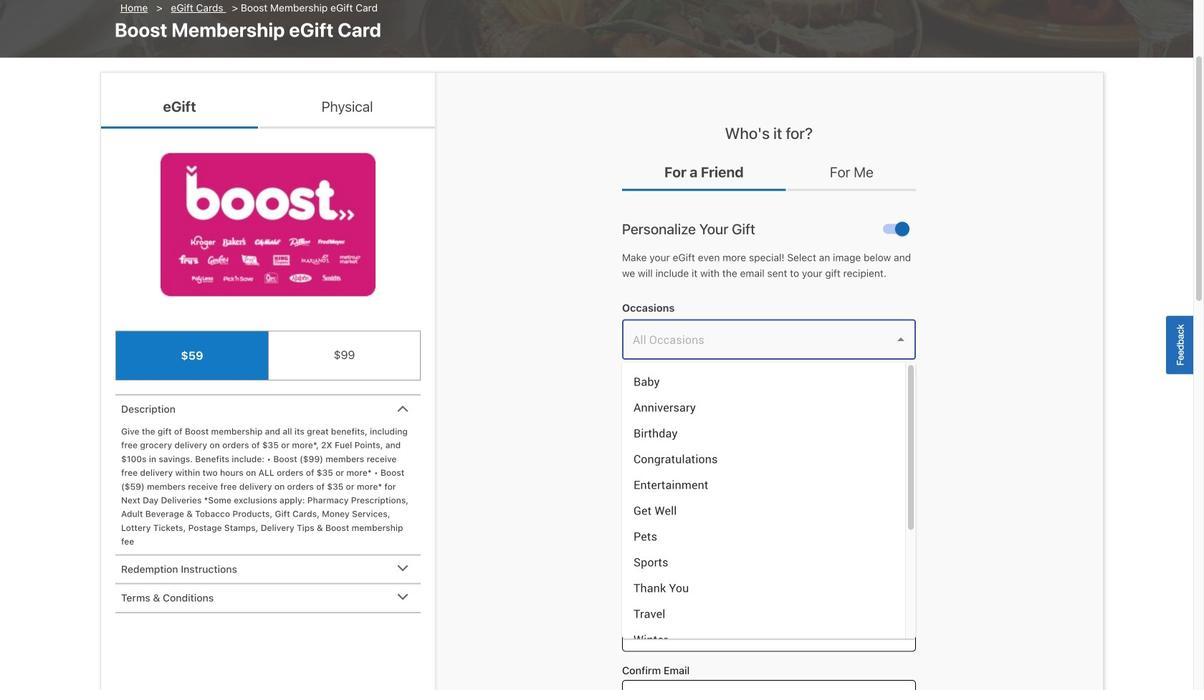 Task type: vqa. For each thing, say whether or not it's contained in the screenshot.
the Search our gift cards 'search field'
no



Task type: describe. For each thing, give the bounding box(es) containing it.
4 option from the top
[[622, 446, 906, 472]]

you're going places image
[[730, 455, 809, 527]]

7 option from the top
[[622, 524, 906, 550]]

11 option from the top
[[622, 627, 906, 653]]

3 option from the top
[[622, 421, 906, 446]]

wow, thanks a lot image
[[649, 455, 728, 527]]

9 option from the top
[[622, 575, 906, 601]]

6 option from the top
[[622, 498, 906, 524]]

5 option from the top
[[622, 472, 906, 498]]

1 option from the top
[[622, 369, 906, 395]]

yay bday image
[[730, 382, 809, 454]]



Task type: locate. For each thing, give the bounding box(es) containing it.
tab list
[[622, 155, 916, 191]]

None text field
[[622, 563, 916, 593]]

All Occasions text field
[[629, 326, 888, 354]]

2 option from the top
[[622, 395, 906, 421]]

happiest birthday image
[[649, 382, 728, 454]]

option
[[622, 369, 906, 395], [622, 395, 906, 421], [622, 421, 906, 446], [622, 446, 906, 472], [622, 472, 906, 498], [622, 498, 906, 524], [622, 524, 906, 550], [622, 550, 906, 575], [622, 575, 906, 601], [622, 601, 906, 627], [622, 627, 906, 653]]

8 option from the top
[[622, 550, 906, 575]]

so very thankful image
[[810, 382, 889, 454]]

use your vacay days image
[[810, 455, 889, 527]]

10 option from the top
[[622, 601, 906, 627]]

None field
[[622, 320, 916, 360]]

option group
[[115, 331, 421, 381]]

None email field
[[622, 622, 916, 652], [622, 680, 916, 690], [622, 622, 916, 652], [622, 680, 916, 690]]

boost membership egift card image
[[161, 153, 376, 296]]

list box
[[622, 363, 916, 653]]



